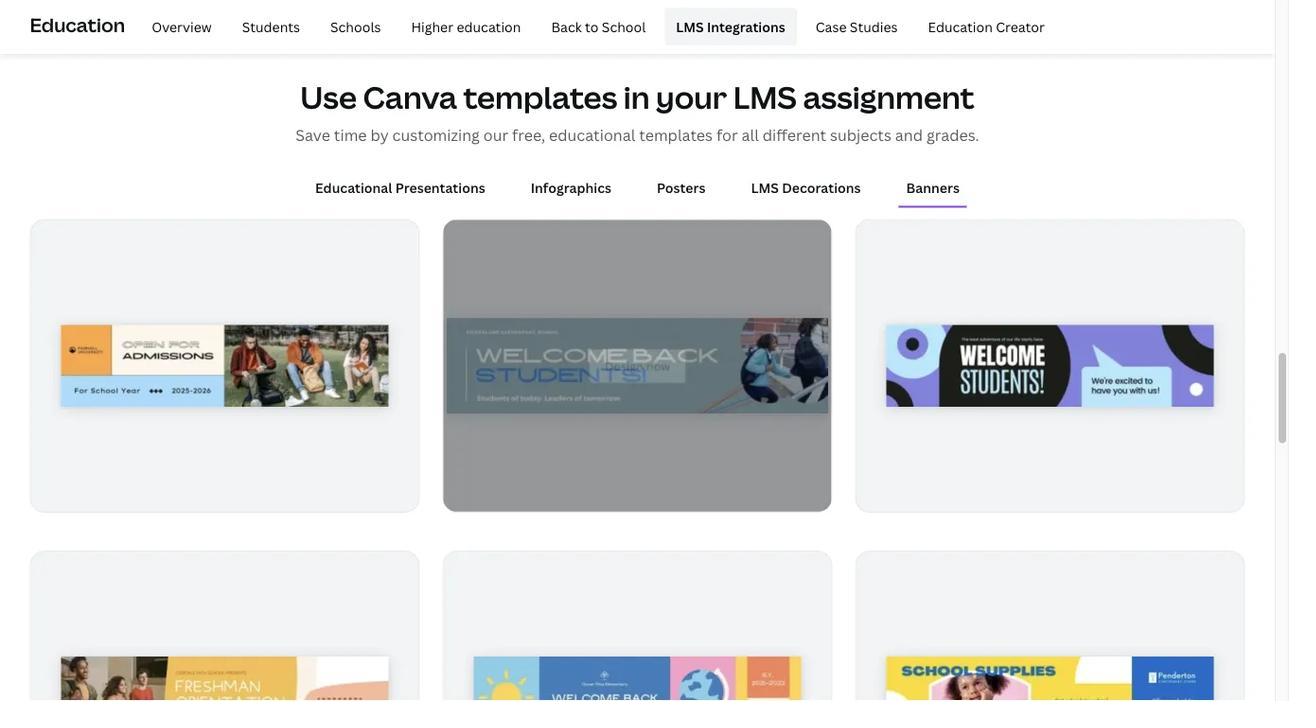 Task type: vqa. For each thing, say whether or not it's contained in the screenshot.
free,
yes



Task type: locate. For each thing, give the bounding box(es) containing it.
templates down your
[[639, 125, 713, 145]]

grades.
[[927, 125, 980, 145]]

education inside menu bar
[[928, 17, 993, 35]]

school
[[602, 17, 646, 35]]

menu bar
[[133, 8, 1056, 45]]

overview link
[[140, 8, 223, 45]]

presentations
[[396, 179, 485, 197]]

lms inside 'link'
[[676, 17, 704, 35]]

by
[[371, 125, 389, 145]]

0 horizontal spatial education
[[30, 11, 125, 37]]

back
[[551, 17, 582, 35]]

lms for lms integrations
[[676, 17, 704, 35]]

yellow blue and pink colour pop sales and promos business and retail back to school banner image
[[887, 657, 1214, 702]]

0 vertical spatial lms
[[676, 17, 704, 35]]

and
[[895, 125, 923, 145]]

1 horizontal spatial templates
[[639, 125, 713, 145]]

templates
[[463, 77, 618, 118], [639, 125, 713, 145]]

lms inside button
[[751, 179, 779, 197]]

higher education link
[[400, 8, 532, 45]]

templates up free,
[[463, 77, 618, 118]]

studies
[[850, 17, 898, 35]]

free,
[[512, 125, 545, 145]]

use canva templates in your lms assignment save time by customizing our free, educational templates for all different subjects and grades.
[[296, 77, 980, 145]]

students
[[242, 17, 300, 35]]

banner image
[[768, 0, 1245, 31]]

educational presentations button
[[308, 170, 493, 206]]

lms decorations
[[751, 179, 861, 197]]

all
[[742, 125, 759, 145]]

higher education
[[411, 17, 521, 35]]

your
[[656, 77, 727, 118]]

educational
[[315, 179, 392, 197]]

education
[[30, 11, 125, 37], [928, 17, 993, 35]]

orange and blue colour pop announcements university back to school banner image
[[61, 325, 389, 407]]

2 vertical spatial lms
[[751, 179, 779, 197]]

education creator
[[928, 17, 1045, 35]]

lms left integrations on the right of page
[[676, 17, 704, 35]]

menu bar containing overview
[[133, 8, 1056, 45]]

lms decorations button
[[744, 170, 869, 206]]

lms up all
[[733, 77, 797, 118]]

lms down all
[[751, 179, 779, 197]]

canva
[[363, 77, 457, 118]]

0 vertical spatial templates
[[463, 77, 618, 118]]

case
[[816, 17, 847, 35]]

decorations
[[782, 179, 861, 197]]

subjects
[[830, 125, 892, 145]]

1 vertical spatial lms
[[733, 77, 797, 118]]

lms integrations link
[[665, 8, 797, 45]]

integrations
[[707, 17, 786, 35]]

1 vertical spatial templates
[[639, 125, 713, 145]]

purple blue and black clean graphic welcome message high school back to school banner image
[[887, 325, 1214, 407]]

1 horizontal spatial education
[[928, 17, 993, 35]]

posters button
[[649, 170, 713, 206]]

lms
[[676, 17, 704, 35], [733, 77, 797, 118], [751, 179, 779, 197]]



Task type: describe. For each thing, give the bounding box(es) containing it.
educational presentations
[[315, 179, 485, 197]]

educational
[[549, 125, 636, 145]]

education creator link
[[917, 8, 1056, 45]]

0 horizontal spatial templates
[[463, 77, 618, 118]]

banners button
[[899, 170, 967, 206]]

customizing
[[392, 125, 480, 145]]

in
[[624, 77, 650, 118]]

case studies link
[[804, 8, 909, 45]]

save
[[296, 125, 330, 145]]

to
[[585, 17, 599, 35]]

banners
[[907, 179, 960, 197]]

for
[[717, 125, 738, 145]]

schools
[[330, 17, 381, 35]]

colorful illustration colour pop welcome messages and announcement elementary back to school banner image
[[474, 657, 801, 702]]

education
[[457, 17, 521, 35]]

posters
[[657, 179, 706, 197]]

higher
[[411, 17, 454, 35]]

our
[[483, 125, 509, 145]]

education for education creator
[[928, 17, 993, 35]]

students link
[[231, 8, 311, 45]]

infographics button
[[523, 170, 619, 206]]

back to school link
[[540, 8, 657, 45]]

lms for lms decorations
[[751, 179, 779, 197]]

blue clean graphic welcome message elementary back to school banner image
[[455, 321, 820, 412]]

overview
[[152, 17, 212, 35]]

different
[[763, 125, 827, 145]]

lms integrations
[[676, 17, 786, 35]]

schools link
[[319, 8, 392, 45]]

use
[[300, 77, 357, 118]]

infographics
[[531, 179, 612, 197]]

back to school
[[551, 17, 646, 35]]

orange and peach organic and handcrafted welcome messages and announcements high school back to school banner image
[[61, 657, 389, 702]]

assignment
[[803, 77, 975, 118]]

creator
[[996, 17, 1045, 35]]

time
[[334, 125, 367, 145]]

lms inside use canva templates in your lms assignment save time by customizing our free, educational templates for all different subjects and grades.
[[733, 77, 797, 118]]

case studies
[[816, 17, 898, 35]]

education for education
[[30, 11, 125, 37]]



